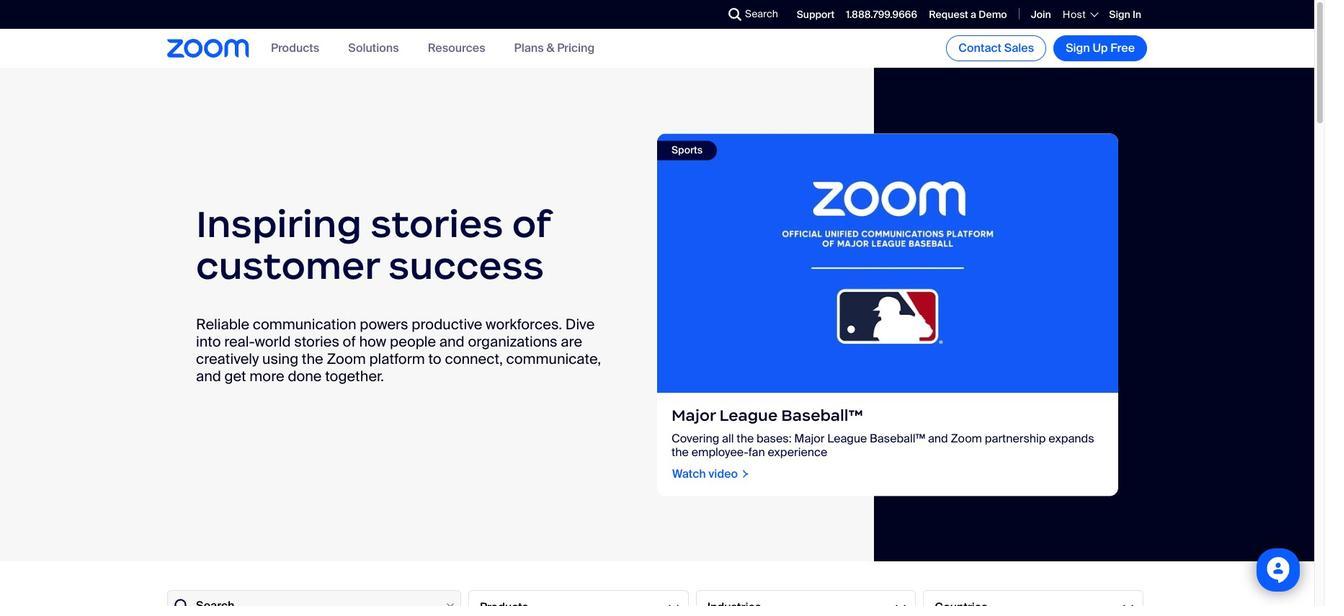 Task type: vqa. For each thing, say whether or not it's contained in the screenshot.
real-
yes



Task type: describe. For each thing, give the bounding box(es) containing it.
1 horizontal spatial league
[[828, 431, 867, 446]]

major league baseball™ image
[[657, 133, 1119, 393]]

done
[[288, 367, 322, 385]]

clear search image
[[443, 599, 458, 606]]

plans & pricing
[[514, 41, 595, 56]]

inspiring
[[196, 200, 362, 247]]

partnership
[[985, 431, 1046, 446]]

request a demo link
[[929, 8, 1008, 21]]

contact
[[959, 40, 1002, 56]]

major league baseball™ covering all the bases: major league baseball™ and zoom partnership expands the employee-fan experience watch video
[[672, 406, 1095, 481]]

products
[[271, 41, 319, 56]]

sign in
[[1110, 8, 1142, 21]]

zoom logo image
[[167, 39, 249, 58]]

into
[[196, 332, 221, 351]]

request
[[929, 8, 969, 21]]

1 horizontal spatial the
[[672, 445, 689, 460]]

creatively
[[196, 349, 259, 368]]

video
[[709, 466, 738, 481]]

are
[[561, 332, 582, 351]]

resources button
[[428, 41, 486, 56]]

join link
[[1031, 8, 1052, 21]]

0 horizontal spatial and
[[196, 367, 221, 385]]

request a demo
[[929, 8, 1008, 21]]

real-
[[224, 332, 255, 351]]

support link
[[797, 8, 835, 21]]

&
[[547, 41, 555, 56]]

solutions
[[348, 41, 399, 56]]

plans & pricing link
[[514, 41, 595, 56]]

watch
[[673, 466, 706, 481]]

1 vertical spatial baseball™
[[870, 431, 926, 446]]

reliable
[[196, 315, 249, 333]]

demo
[[979, 8, 1008, 21]]

a
[[971, 8, 977, 21]]

2 horizontal spatial the
[[737, 431, 754, 446]]

world
[[255, 332, 291, 351]]

powers
[[360, 315, 408, 333]]

inspiring stories of customer success
[[196, 200, 550, 289]]

sign up free
[[1066, 40, 1135, 56]]

connect,
[[445, 349, 503, 368]]

inspiring stories of customer success main content
[[0, 68, 1315, 606]]

organizations
[[468, 332, 558, 351]]

to
[[429, 349, 442, 368]]

sign for sign up free
[[1066, 40, 1090, 56]]

0 vertical spatial baseball™
[[782, 406, 864, 425]]

people
[[390, 332, 436, 351]]

1 vertical spatial major
[[795, 431, 825, 446]]

communication
[[253, 315, 356, 333]]

1.888.799.9666
[[847, 8, 918, 21]]

support
[[797, 8, 835, 21]]



Task type: locate. For each thing, give the bounding box(es) containing it.
search
[[745, 7, 778, 20]]

1 horizontal spatial baseball™
[[870, 431, 926, 446]]

contact sales
[[959, 40, 1035, 56]]

in
[[1133, 8, 1142, 21]]

reliable communication powers productive workforces. dive into real-world stories of how people and organizations are creatively using the zoom platform to connect, communicate, and get more done together.
[[196, 315, 601, 385]]

1 horizontal spatial and
[[440, 332, 465, 351]]

None search field
[[676, 3, 732, 26]]

zoom right done
[[327, 349, 366, 368]]

communicate,
[[506, 349, 601, 368]]

0 horizontal spatial the
[[302, 349, 323, 368]]

expands
[[1049, 431, 1095, 446]]

1 horizontal spatial sign
[[1110, 8, 1131, 21]]

host
[[1063, 8, 1087, 21]]

sign
[[1110, 8, 1131, 21], [1066, 40, 1090, 56]]

league
[[720, 406, 778, 425], [828, 431, 867, 446]]

0 vertical spatial zoom
[[327, 349, 366, 368]]

more
[[250, 367, 285, 385]]

watch video link
[[672, 466, 750, 482]]

employee-
[[692, 445, 749, 460]]

sales
[[1005, 40, 1035, 56]]

sign up free link
[[1054, 35, 1148, 61]]

zoom inside major league baseball™ covering all the bases: major league baseball™ and zoom partnership expands the employee-fan experience watch video
[[951, 431, 983, 446]]

sign left up
[[1066, 40, 1090, 56]]

0 vertical spatial major
[[672, 406, 716, 425]]

major up covering
[[672, 406, 716, 425]]

success
[[389, 242, 544, 289]]

get
[[225, 367, 246, 385]]

0 horizontal spatial league
[[720, 406, 778, 425]]

experience
[[768, 445, 828, 460]]

0 horizontal spatial zoom
[[327, 349, 366, 368]]

2 vertical spatial and
[[928, 431, 948, 446]]

1 vertical spatial stories
[[294, 332, 339, 351]]

and inside major league baseball™ covering all the bases: major league baseball™ and zoom partnership expands the employee-fan experience watch video
[[928, 431, 948, 446]]

major right bases:
[[795, 431, 825, 446]]

0 horizontal spatial baseball™
[[782, 406, 864, 425]]

1 vertical spatial of
[[343, 332, 356, 351]]

productive
[[412, 315, 483, 333]]

0 vertical spatial and
[[440, 332, 465, 351]]

free
[[1111, 40, 1135, 56]]

1 horizontal spatial stories
[[371, 200, 503, 247]]

join
[[1031, 8, 1052, 21]]

together.
[[325, 367, 384, 385]]

1 vertical spatial and
[[196, 367, 221, 385]]

customer
[[196, 242, 380, 289]]

of
[[512, 200, 550, 247], [343, 332, 356, 351]]

0 vertical spatial of
[[512, 200, 550, 247]]

of inside inspiring stories of customer success
[[512, 200, 550, 247]]

host button
[[1063, 8, 1098, 21]]

platform
[[369, 349, 425, 368]]

sports
[[672, 143, 703, 156]]

zoom inside the reliable communication powers productive workforces. dive into real-world stories of how people and organizations are creatively using the zoom platform to connect, communicate, and get more done together.
[[327, 349, 366, 368]]

fan
[[749, 445, 765, 460]]

resources
[[428, 41, 486, 56]]

the right using at the left
[[302, 349, 323, 368]]

major
[[672, 406, 716, 425], [795, 431, 825, 446]]

the
[[302, 349, 323, 368], [737, 431, 754, 446], [672, 445, 689, 460]]

workforces.
[[486, 315, 562, 333]]

baseball™
[[782, 406, 864, 425], [870, 431, 926, 446]]

sign in link
[[1110, 8, 1142, 21]]

0 horizontal spatial stories
[[294, 332, 339, 351]]

up
[[1093, 40, 1108, 56]]

search image
[[729, 8, 742, 21], [729, 8, 742, 21]]

pricing
[[557, 41, 595, 56]]

0 horizontal spatial of
[[343, 332, 356, 351]]

the inside the reliable communication powers productive workforces. dive into real-world stories of how people and organizations are creatively using the zoom platform to connect, communicate, and get more done together.
[[302, 349, 323, 368]]

how
[[359, 332, 387, 351]]

0 vertical spatial sign
[[1110, 8, 1131, 21]]

sign for sign in
[[1110, 8, 1131, 21]]

using
[[262, 349, 299, 368]]

1 horizontal spatial zoom
[[951, 431, 983, 446]]

Search text field
[[167, 590, 461, 606]]

all
[[722, 431, 734, 446]]

0 horizontal spatial sign
[[1066, 40, 1090, 56]]

contact sales link
[[947, 35, 1047, 61]]

plans
[[514, 41, 544, 56]]

1 vertical spatial zoom
[[951, 431, 983, 446]]

zoom
[[327, 349, 366, 368], [951, 431, 983, 446]]

1 vertical spatial sign
[[1066, 40, 1090, 56]]

of inside the reliable communication powers productive workforces. dive into real-world stories of how people and organizations are creatively using the zoom platform to connect, communicate, and get more done together.
[[343, 332, 356, 351]]

stories inside the reliable communication powers productive workforces. dive into real-world stories of how people and organizations are creatively using the zoom platform to connect, communicate, and get more done together.
[[294, 332, 339, 351]]

the right all at the bottom
[[737, 431, 754, 446]]

products button
[[271, 41, 319, 56]]

1 horizontal spatial of
[[512, 200, 550, 247]]

stories inside inspiring stories of customer success
[[371, 200, 503, 247]]

1 horizontal spatial major
[[795, 431, 825, 446]]

solutions button
[[348, 41, 399, 56]]

stories
[[371, 200, 503, 247], [294, 332, 339, 351]]

dive
[[566, 315, 595, 333]]

0 vertical spatial stories
[[371, 200, 503, 247]]

1 vertical spatial league
[[828, 431, 867, 446]]

sign left in
[[1110, 8, 1131, 21]]

0 vertical spatial league
[[720, 406, 778, 425]]

and
[[440, 332, 465, 351], [196, 367, 221, 385], [928, 431, 948, 446]]

2 horizontal spatial and
[[928, 431, 948, 446]]

0 horizontal spatial major
[[672, 406, 716, 425]]

zoom left partnership
[[951, 431, 983, 446]]

1.888.799.9666 link
[[847, 8, 918, 21]]

the up the watch
[[672, 445, 689, 460]]

covering
[[672, 431, 720, 446]]

bases:
[[757, 431, 792, 446]]



